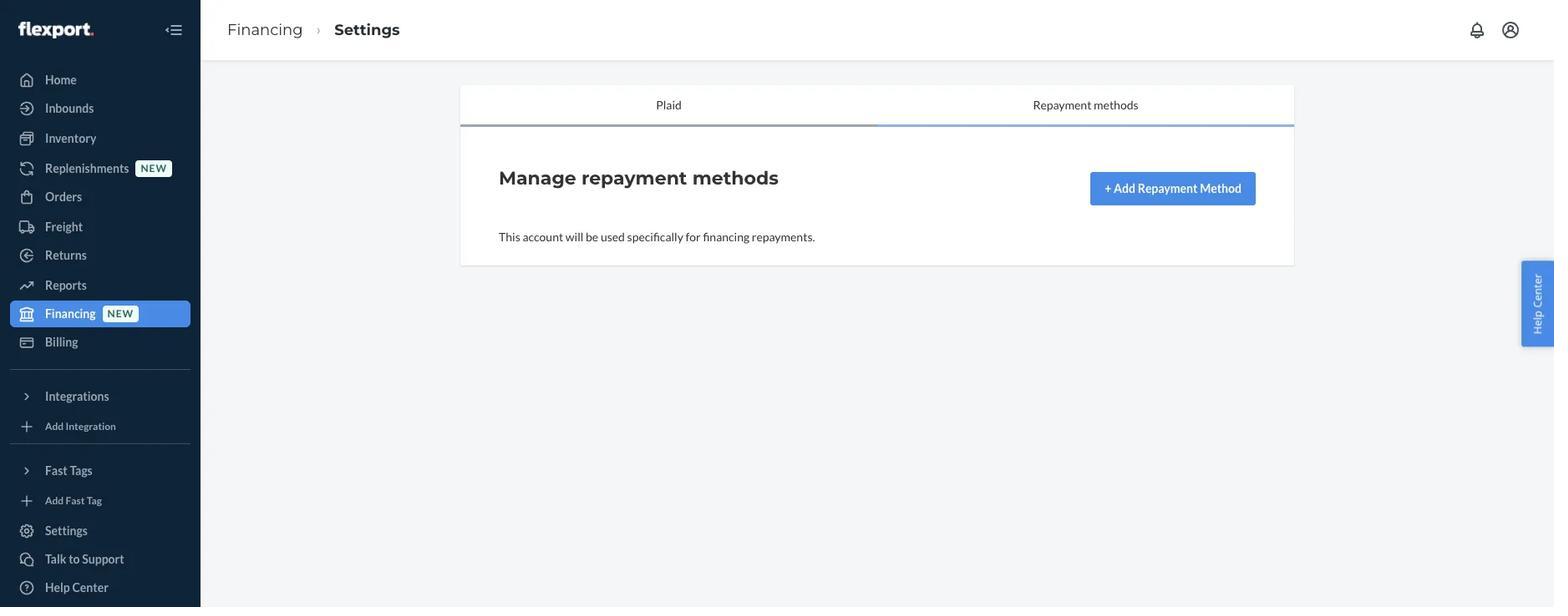 Task type: vqa. For each thing, say whether or not it's contained in the screenshot.
top your
no



Task type: describe. For each thing, give the bounding box(es) containing it.
inbounds link
[[10, 95, 191, 122]]

support
[[82, 552, 124, 567]]

manage
[[499, 167, 576, 190]]

integrations
[[45, 389, 109, 404]]

financing inside breadcrumbs navigation
[[227, 21, 303, 39]]

flexport logo image
[[18, 21, 93, 38]]

0 horizontal spatial center
[[72, 581, 109, 595]]

returns
[[45, 248, 87, 262]]

repayment
[[582, 167, 687, 190]]

billing link
[[10, 329, 191, 356]]

tags
[[70, 464, 93, 478]]

1 vertical spatial fast
[[66, 495, 85, 508]]

repayments.
[[752, 230, 815, 244]]

returns link
[[10, 242, 191, 269]]

settings inside breadcrumbs navigation
[[334, 21, 400, 39]]

inventory link
[[10, 125, 191, 152]]

add for add fast tag
[[45, 495, 64, 508]]

for
[[686, 230, 701, 244]]

tag
[[87, 495, 102, 508]]

this account will be used specifically for financing repayments.
[[499, 230, 815, 244]]

reports link
[[10, 272, 191, 299]]

freight link
[[10, 214, 191, 241]]

talk
[[45, 552, 66, 567]]

this
[[499, 230, 520, 244]]

+ add repayment method button
[[1091, 172, 1256, 206]]

freight
[[45, 220, 83, 234]]

add integration
[[45, 421, 116, 433]]

help center inside help center link
[[45, 581, 109, 595]]

add fast tag link
[[10, 491, 191, 511]]

fast tags button
[[10, 458, 191, 485]]

plaid
[[656, 97, 682, 112]]

open notifications image
[[1467, 20, 1487, 40]]

open account menu image
[[1501, 20, 1521, 40]]

new for financing
[[107, 308, 134, 320]]

center inside "button"
[[1530, 273, 1545, 308]]

repayment inside manage repayment methods + add repayment method
[[1138, 181, 1198, 196]]

breadcrumbs navigation
[[214, 6, 413, 55]]

help center button
[[1522, 261, 1554, 347]]

1 vertical spatial help
[[45, 581, 70, 595]]

methods inside manage repayment methods + add repayment method
[[692, 167, 779, 190]]



Task type: locate. For each thing, give the bounding box(es) containing it.
fast inside dropdown button
[[45, 464, 67, 478]]

financing
[[227, 21, 303, 39], [45, 307, 96, 321]]

to
[[69, 552, 80, 567]]

fast left 'tag'
[[66, 495, 85, 508]]

1 horizontal spatial help center
[[1530, 273, 1545, 334]]

add
[[1114, 181, 1136, 196], [45, 421, 64, 433], [45, 495, 64, 508]]

0 vertical spatial help
[[1530, 310, 1545, 334]]

add down fast tags
[[45, 495, 64, 508]]

new for replenishments
[[141, 162, 167, 175]]

1 horizontal spatial financing
[[227, 21, 303, 39]]

used
[[601, 230, 625, 244]]

0 horizontal spatial repayment
[[1033, 97, 1092, 112]]

add for add integration
[[45, 421, 64, 433]]

method
[[1200, 181, 1242, 196]]

1 horizontal spatial repayment
[[1138, 181, 1198, 196]]

add left integration
[[45, 421, 64, 433]]

1 vertical spatial settings
[[45, 524, 88, 538]]

0 horizontal spatial settings link
[[10, 518, 191, 545]]

1 vertical spatial add
[[45, 421, 64, 433]]

1 horizontal spatial center
[[1530, 273, 1545, 308]]

replenishments
[[45, 161, 129, 175]]

settings
[[334, 21, 400, 39], [45, 524, 88, 538]]

billing
[[45, 335, 78, 349]]

1 vertical spatial repayment
[[1138, 181, 1198, 196]]

financing link
[[227, 21, 303, 39]]

1 horizontal spatial settings link
[[334, 21, 400, 39]]

repayment methods
[[1033, 97, 1139, 112]]

1 vertical spatial new
[[107, 308, 134, 320]]

1 horizontal spatial help
[[1530, 310, 1545, 334]]

0 vertical spatial settings
[[334, 21, 400, 39]]

1 vertical spatial help center
[[45, 581, 109, 595]]

0 horizontal spatial methods
[[692, 167, 779, 190]]

integrations button
[[10, 384, 191, 410]]

0 vertical spatial settings link
[[334, 21, 400, 39]]

0 vertical spatial methods
[[1094, 97, 1139, 112]]

1 horizontal spatial settings
[[334, 21, 400, 39]]

close navigation image
[[164, 20, 184, 40]]

home
[[45, 73, 77, 87]]

home link
[[10, 67, 191, 94]]

talk to support
[[45, 552, 124, 567]]

0 horizontal spatial settings
[[45, 524, 88, 538]]

help
[[1530, 310, 1545, 334], [45, 581, 70, 595]]

fast left the tags
[[45, 464, 67, 478]]

center
[[1530, 273, 1545, 308], [72, 581, 109, 595]]

reports
[[45, 278, 87, 292]]

1 vertical spatial financing
[[45, 307, 96, 321]]

orders link
[[10, 184, 191, 211]]

help center link
[[10, 575, 191, 602]]

+
[[1105, 181, 1112, 196]]

integration
[[66, 421, 116, 433]]

add inside manage repayment methods + add repayment method
[[1114, 181, 1136, 196]]

1 horizontal spatial methods
[[1094, 97, 1139, 112]]

1 horizontal spatial new
[[141, 162, 167, 175]]

fast
[[45, 464, 67, 478], [66, 495, 85, 508]]

0 horizontal spatial new
[[107, 308, 134, 320]]

methods
[[1094, 97, 1139, 112], [692, 167, 779, 190]]

2 vertical spatial add
[[45, 495, 64, 508]]

financing
[[703, 230, 750, 244]]

account
[[523, 230, 563, 244]]

0 vertical spatial center
[[1530, 273, 1545, 308]]

0 vertical spatial add
[[1114, 181, 1136, 196]]

manage repayment methods + add repayment method
[[499, 167, 1242, 196]]

new up orders 'link'
[[141, 162, 167, 175]]

fast tags
[[45, 464, 93, 478]]

help center
[[1530, 273, 1545, 334], [45, 581, 109, 595]]

0 horizontal spatial financing
[[45, 307, 96, 321]]

add inside "add fast tag" link
[[45, 495, 64, 508]]

add inside add integration link
[[45, 421, 64, 433]]

help center inside help center "button"
[[1530, 273, 1545, 334]]

1 vertical spatial center
[[72, 581, 109, 595]]

1 vertical spatial methods
[[692, 167, 779, 190]]

0 vertical spatial repayment
[[1033, 97, 1092, 112]]

0 vertical spatial new
[[141, 162, 167, 175]]

inbounds
[[45, 101, 94, 115]]

will
[[566, 230, 584, 244]]

orders
[[45, 190, 82, 204]]

new down reports link
[[107, 308, 134, 320]]

talk to support button
[[10, 546, 191, 573]]

help inside "button"
[[1530, 310, 1545, 334]]

new
[[141, 162, 167, 175], [107, 308, 134, 320]]

add fast tag
[[45, 495, 102, 508]]

0 vertical spatial help center
[[1530, 273, 1545, 334]]

repayment
[[1033, 97, 1092, 112], [1138, 181, 1198, 196]]

0 horizontal spatial help center
[[45, 581, 109, 595]]

0 horizontal spatial help
[[45, 581, 70, 595]]

settings link
[[334, 21, 400, 39], [10, 518, 191, 545]]

0 vertical spatial financing
[[227, 21, 303, 39]]

1 vertical spatial settings link
[[10, 518, 191, 545]]

0 vertical spatial fast
[[45, 464, 67, 478]]

inventory
[[45, 131, 96, 145]]

add right + at top right
[[1114, 181, 1136, 196]]

be
[[586, 230, 598, 244]]

specifically
[[627, 230, 683, 244]]

add integration link
[[10, 417, 191, 437]]



